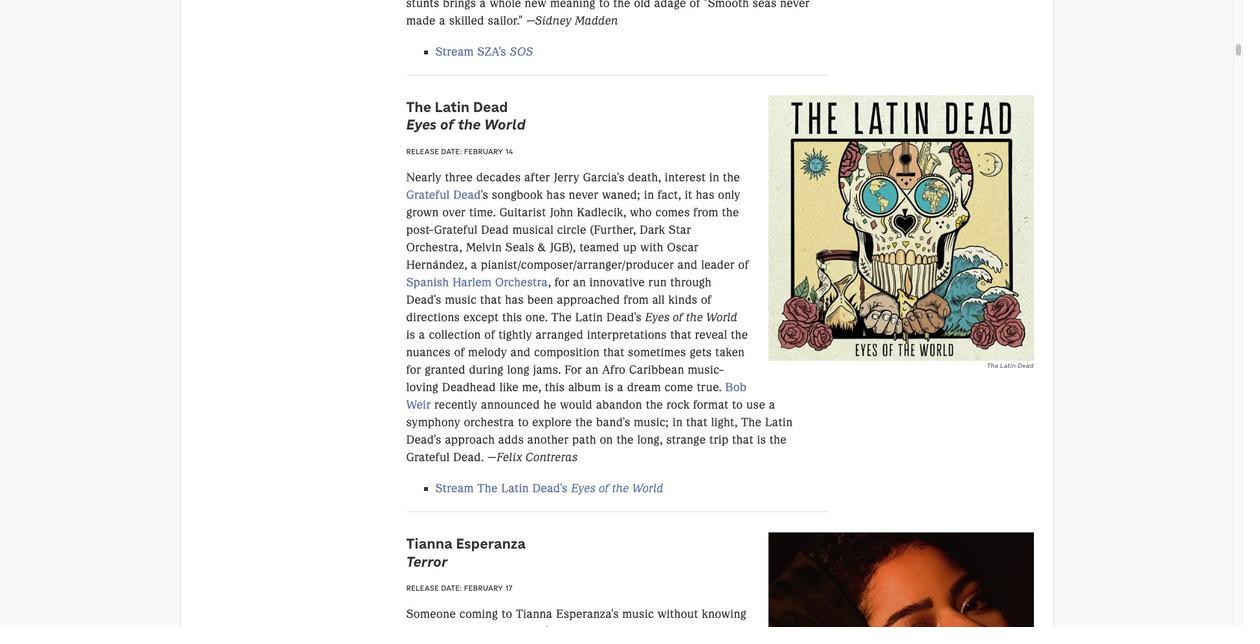 Task type: vqa. For each thing, say whether or not it's contained in the screenshot.
he
yes



Task type: locate. For each thing, give the bounding box(es) containing it.
0 vertical spatial stream
[[436, 45, 474, 59]]

that inside , for an innovative run through dead's music that has been approached from all kinds of directions except this one. the latin dead's
[[480, 293, 502, 307]]

dead's
[[407, 293, 442, 307], [607, 310, 642, 324], [407, 433, 442, 447], [533, 481, 568, 496]]

0 vertical spatial tianna
[[407, 535, 453, 553]]

the inside 's songbook has never waned; in fact, it has only grown over time. guitarist john kadlecik, who comes from the post-grateful dead musical circle (further, dark star orchestra, melvin seals & jgb), teamed up with oscar hernández, a pianist/composer/arranger/producer and leader of spanish harlem orchestra
[[722, 205, 740, 220]]

grateful
[[407, 188, 450, 202], [434, 223, 478, 237], [407, 450, 450, 464]]

0 horizontal spatial from
[[624, 293, 649, 307]]

on
[[600, 433, 613, 447]]

story
[[428, 625, 455, 627]]

of right leader
[[739, 258, 749, 272]]

waned;
[[602, 188, 641, 202]]

1 stream from the top
[[436, 45, 474, 59]]

1 horizontal spatial is
[[605, 380, 614, 394]]

1 vertical spatial for
[[407, 363, 421, 377]]

—
[[488, 450, 497, 464]]

2 release from the top
[[407, 583, 439, 593]]

2 vertical spatial to
[[502, 607, 513, 621]]

0 vertical spatial grateful
[[407, 188, 450, 202]]

symphony
[[407, 415, 461, 429]]

only
[[719, 188, 741, 202]]

0 vertical spatial release
[[407, 146, 439, 156]]

0 vertical spatial february
[[464, 146, 503, 156]]

2 vertical spatial world
[[633, 481, 664, 496]]

loving
[[407, 380, 439, 394]]

three
[[445, 170, 473, 185]]

an down pianist/composer/arranger/producer
[[573, 275, 586, 290]]

0 horizontal spatial for
[[407, 363, 421, 377]]

teamed
[[580, 240, 620, 255]]

the latin dead eyes of the world
[[407, 98, 526, 134]]

0 vertical spatial and
[[678, 258, 698, 272]]

a inside recently announced he would abandon the rock format to use a symphony orchestra to explore the band's music; in that light, the latin dead's approach adds another path on the long, strange trip that is the grateful dead.  —
[[769, 398, 776, 412]]

a
[[471, 258, 478, 272], [419, 328, 426, 342], [618, 380, 624, 394], [769, 398, 776, 412]]

eyes inside eyes of the world is a collection of tightly arranged interpretations that reveal the nuances of melody and composition that sometimes gets taken for granted during long jams. for an afro caribbean music- loving deadhead like me, this album is a dream come true.
[[646, 310, 670, 324]]

is up nuances
[[407, 328, 416, 342]]

been inside , for an innovative run through dead's music that has been approached from all kinds of directions except this one. the latin dead's
[[528, 293, 554, 307]]

format
[[694, 398, 729, 412]]

0 horizontal spatial tianna
[[407, 535, 453, 553]]

someone coming to tianna esperanza's music without knowing her story might think they've been transported through time
[[407, 607, 747, 627]]

music inside someone coming to tianna esperanza's music without knowing her story might think they've been transported through time
[[623, 607, 655, 621]]

eyes down contreras
[[572, 481, 596, 496]]

the right trip
[[770, 433, 787, 447]]

the inside nearly three decades after jerry garcia's death, interest in the grateful dead
[[723, 170, 741, 185]]

0 vertical spatial from
[[694, 205, 719, 220]]

that up except
[[480, 293, 502, 307]]

the up the 'only'
[[723, 170, 741, 185]]

1 horizontal spatial music
[[623, 607, 655, 621]]

a up 'harlem'
[[471, 258, 478, 272]]

through inside someone coming to tianna esperanza's music without knowing her story might think they've been transported through time
[[661, 625, 702, 627]]

0 vertical spatial an
[[573, 275, 586, 290]]

1 vertical spatial date:
[[441, 583, 462, 593]]

0 vertical spatial eyes
[[407, 116, 437, 134]]

tianna inside tianna esperanza terror
[[407, 535, 453, 553]]

this up tightly
[[503, 310, 522, 324]]

1 horizontal spatial and
[[678, 258, 698, 272]]

1 horizontal spatial in
[[673, 415, 683, 429]]

,
[[548, 275, 552, 290]]

from left all
[[624, 293, 649, 307]]

recently announced he would abandon the rock format to use a symphony orchestra to explore the band's music; in that light, the latin dead's approach adds another path on the long, strange trip that is the grateful dead.  —
[[407, 398, 793, 464]]

music;
[[634, 415, 669, 429]]

release date: february 17
[[407, 583, 513, 593]]

1 release from the top
[[407, 146, 439, 156]]

grateful down over
[[434, 223, 478, 237]]

john
[[550, 205, 574, 220]]

0 vertical spatial date:
[[441, 146, 462, 156]]

0 horizontal spatial and
[[511, 345, 531, 359]]

music inside , for an innovative run through dead's music that has been approached from all kinds of directions except this one. the latin dead's
[[445, 293, 477, 307]]

1 horizontal spatial been
[[564, 625, 591, 627]]

granted
[[425, 363, 466, 377]]

and down oscar at the top right of page
[[678, 258, 698, 272]]

bob
[[726, 380, 747, 394]]

trip
[[710, 433, 729, 447]]

adds
[[499, 433, 524, 447]]

2 horizontal spatial eyes
[[646, 310, 670, 324]]

0 horizontal spatial been
[[528, 293, 554, 307]]

music down 'harlem'
[[445, 293, 477, 307]]

1 vertical spatial eyes
[[646, 310, 670, 324]]

of up release date: february 14 on the left of page
[[440, 116, 454, 134]]

pianist/composer/arranger/producer
[[481, 258, 675, 272]]

has up john
[[547, 188, 566, 202]]

grateful inside 's songbook has never waned; in fact, it has only grown over time. guitarist john kadlecik, who comes from the post-grateful dead musical circle (further, dark star orchestra, melvin seals & jgb), teamed up with oscar hernández, a pianist/composer/arranger/producer and leader of spanish harlem orchestra
[[434, 223, 478, 237]]

an right for
[[586, 363, 599, 377]]

eyes down all
[[646, 310, 670, 324]]

of inside 's songbook has never waned; in fact, it has only grown over time. guitarist john kadlecik, who comes from the post-grateful dead musical circle (further, dark star orchestra, melvin seals & jgb), teamed up with oscar hernández, a pianist/composer/arranger/producer and leader of spanish harlem orchestra
[[739, 258, 749, 272]]

world
[[485, 116, 526, 134], [707, 310, 738, 324], [633, 481, 664, 496]]

date: up someone
[[441, 583, 462, 593]]

the
[[458, 116, 481, 134], [723, 170, 741, 185], [722, 205, 740, 220], [687, 310, 704, 324], [731, 328, 749, 342], [646, 398, 663, 412], [576, 415, 593, 429], [617, 433, 634, 447], [770, 433, 787, 447], [613, 481, 629, 496]]

1 vertical spatial through
[[661, 625, 702, 627]]

0 horizontal spatial music
[[445, 293, 477, 307]]

1 horizontal spatial from
[[694, 205, 719, 220]]

music
[[445, 293, 477, 307], [623, 607, 655, 621]]

release down terror
[[407, 583, 439, 593]]

0 horizontal spatial eyes
[[407, 116, 437, 134]]

1 horizontal spatial for
[[555, 275, 570, 290]]

it
[[685, 188, 693, 202]]

the latin dead
[[988, 361, 1034, 370]]

strange
[[667, 433, 706, 447]]

death,
[[628, 170, 662, 185]]

has right it
[[696, 188, 715, 202]]

image credit element
[[769, 361, 1034, 370]]

release date: february 14
[[407, 146, 514, 156]]

except
[[464, 310, 499, 324]]

0 vertical spatial in
[[710, 170, 720, 185]]

through down without
[[661, 625, 702, 627]]

0 horizontal spatial this
[[503, 310, 522, 324]]

songbook
[[492, 188, 543, 202]]

the inside the latin dead eyes of the world
[[407, 98, 432, 116]]

tianna
[[407, 535, 453, 553], [516, 607, 553, 621]]

0 horizontal spatial world
[[485, 116, 526, 134]]

tianna up they've
[[516, 607, 553, 621]]

dead's down symphony
[[407, 433, 442, 447]]

0 vertical spatial world
[[485, 116, 526, 134]]

a right use
[[769, 398, 776, 412]]

0 vertical spatial is
[[407, 328, 416, 342]]

innovative
[[590, 275, 645, 290]]

of up melody
[[485, 328, 495, 342]]

1 horizontal spatial has
[[547, 188, 566, 202]]

0 horizontal spatial to
[[502, 607, 513, 621]]

stream left sza's
[[436, 45, 474, 59]]

an inside , for an innovative run through dead's music that has been approached from all kinds of directions except this one. the latin dead's
[[573, 275, 586, 290]]

1 vertical spatial february
[[464, 583, 503, 593]]

2 horizontal spatial world
[[707, 310, 738, 324]]

for inside eyes of the world is a collection of tightly arranged interpretations that reveal the nuances of melody and composition that sometimes gets taken for granted during long jams. for an afro caribbean music- loving deadhead like me, this album is a dream come true.
[[407, 363, 421, 377]]

2 february from the top
[[464, 583, 503, 593]]

is down use
[[758, 433, 767, 447]]

eyes
[[407, 116, 437, 134], [646, 310, 670, 324], [572, 481, 596, 496]]

world down long,
[[633, 481, 664, 496]]

spanish
[[407, 275, 449, 290]]

taken
[[716, 345, 745, 359]]

tightly
[[499, 328, 532, 342]]

in inside nearly three decades after jerry garcia's death, interest in the grateful dead
[[710, 170, 720, 185]]

date:
[[441, 146, 462, 156], [441, 583, 462, 593]]

in up the 'only'
[[710, 170, 720, 185]]

grateful inside recently announced he would abandon the rock format to use a symphony orchestra to explore the band's music; in that light, the latin dead's approach adds another path on the long, strange trip that is the grateful dead.  —
[[407, 450, 450, 464]]

february left 14
[[464, 146, 503, 156]]

1 vertical spatial tianna
[[516, 607, 553, 621]]

1 vertical spatial stream
[[436, 481, 474, 496]]

0 vertical spatial to
[[733, 398, 743, 412]]

2 vertical spatial grateful
[[407, 450, 450, 464]]

1 horizontal spatial eyes
[[572, 481, 596, 496]]

latin inside , for an innovative run through dead's music that has been approached from all kinds of directions except this one. the latin dead's
[[576, 310, 603, 324]]

february left "17"
[[464, 583, 503, 593]]

for inside , for an innovative run through dead's music that has been approached from all kinds of directions except this one. the latin dead's
[[555, 275, 570, 290]]

of inside , for an innovative run through dead's music that has been approached from all kinds of directions except this one. the latin dead's
[[701, 293, 712, 307]]

0 horizontal spatial in
[[644, 188, 655, 202]]

date: for release date: february 17
[[441, 583, 462, 593]]

music up transported
[[623, 607, 655, 621]]

spanish harlem orchestra link
[[407, 275, 548, 290]]

release for release date: february 17
[[407, 583, 439, 593]]

1 vertical spatial music
[[623, 607, 655, 621]]

1 february from the top
[[464, 146, 503, 156]]

in down death,
[[644, 188, 655, 202]]

grateful down nearly
[[407, 188, 450, 202]]

0 horizontal spatial has
[[505, 293, 524, 307]]

2 vertical spatial is
[[758, 433, 767, 447]]

1 vertical spatial been
[[564, 625, 591, 627]]

terror
[[407, 552, 448, 571]]

felix contreras
[[497, 450, 578, 464]]

0 vertical spatial music
[[445, 293, 477, 307]]

of right kinds
[[701, 293, 712, 307]]

an inside eyes of the world is a collection of tightly arranged interpretations that reveal the nuances of melody and composition that sometimes gets taken for granted during long jams. for an afro caribbean music- loving deadhead like me, this album is a dream come true.
[[586, 363, 599, 377]]

interest
[[665, 170, 706, 185]]

that up gets
[[671, 328, 692, 342]]

from down the 'only'
[[694, 205, 719, 220]]

0 vertical spatial this
[[503, 310, 522, 324]]

for up loving
[[407, 363, 421, 377]]

(further,
[[590, 223, 637, 237]]

of
[[440, 116, 454, 134], [739, 258, 749, 272], [701, 293, 712, 307], [673, 310, 683, 324], [485, 328, 495, 342], [454, 345, 465, 359], [599, 481, 609, 496]]

1 vertical spatial world
[[707, 310, 738, 324]]

for
[[565, 363, 582, 377]]

release up nearly
[[407, 146, 439, 156]]

1 vertical spatial and
[[511, 345, 531, 359]]

jgb),
[[550, 240, 576, 255]]

dead's inside recently announced he would abandon the rock format to use a symphony orchestra to explore the band's music; in that light, the latin dead's approach adds another path on the long, strange trip that is the grateful dead.  —
[[407, 433, 442, 447]]

decades
[[477, 170, 521, 185]]

2 stream from the top
[[436, 481, 474, 496]]

date: for release date: february 14
[[441, 146, 462, 156]]

reveal
[[696, 328, 728, 342]]

0 vertical spatial through
[[671, 275, 712, 290]]

afro
[[602, 363, 626, 377]]

from inside 's songbook has never waned; in fact, it has only grown over time. guitarist john kadlecik, who comes from the post-grateful dead musical circle (further, dark star orchestra, melvin seals & jgb), teamed up with oscar hernández, a pianist/composer/arranger/producer and leader of spanish harlem orchestra
[[694, 205, 719, 220]]

eyes of the world is a collection of tightly arranged interpretations that reveal the nuances of melody and composition that sometimes gets taken for granted during long jams. for an afro caribbean music- loving deadhead like me, this album is a dream come true.
[[407, 310, 749, 394]]

2 horizontal spatial is
[[758, 433, 767, 447]]

to up think in the left of the page
[[502, 607, 513, 621]]

jams.
[[534, 363, 561, 377]]

kinds
[[669, 293, 698, 307]]

2 date: from the top
[[441, 583, 462, 593]]

stream sza's sos
[[436, 45, 534, 59]]

and inside 's songbook has never waned; in fact, it has only grown over time. guitarist john kadlecik, who comes from the post-grateful dead musical circle (further, dark star orchestra, melvin seals & jgb), teamed up with oscar hernández, a pianist/composer/arranger/producer and leader of spanish harlem orchestra
[[678, 258, 698, 272]]

and inside eyes of the world is a collection of tightly arranged interpretations that reveal the nuances of melody and composition that sometimes gets taken for granted during long jams. for an afro caribbean music- loving deadhead like me, this album is a dream come true.
[[511, 345, 531, 359]]

of down kinds
[[673, 310, 683, 324]]

this up he
[[545, 380, 565, 394]]

stream down dead.
[[436, 481, 474, 496]]

the up release date: february 14 on the left of page
[[458, 116, 481, 134]]

—sidney
[[527, 13, 572, 28]]

dead's up the interpretations
[[607, 310, 642, 324]]

1 horizontal spatial world
[[633, 481, 664, 496]]

been down esperanza's
[[564, 625, 591, 627]]

for right ,
[[555, 275, 570, 290]]

1 vertical spatial this
[[545, 380, 565, 394]]

sza's
[[478, 45, 507, 59]]

's
[[481, 188, 489, 202]]

a up abandon
[[618, 380, 624, 394]]

1 vertical spatial an
[[586, 363, 599, 377]]

and up long at left bottom
[[511, 345, 531, 359]]

composition
[[534, 345, 600, 359]]

the right on
[[617, 433, 634, 447]]

1 vertical spatial release
[[407, 583, 439, 593]]

sometimes
[[628, 345, 687, 359]]

1 vertical spatial from
[[624, 293, 649, 307]]

jerry
[[554, 170, 580, 185]]

the down the 'only'
[[722, 205, 740, 220]]

14
[[506, 146, 514, 156]]

circle
[[558, 223, 587, 237]]

deadhead
[[442, 380, 496, 394]]

2 vertical spatial in
[[673, 415, 683, 429]]

for
[[555, 275, 570, 290], [407, 363, 421, 377]]

been up one.
[[528, 293, 554, 307]]

has down orchestra
[[505, 293, 524, 307]]

to up 'adds'
[[518, 415, 529, 429]]

0 vertical spatial been
[[528, 293, 554, 307]]

to down bob at the right bottom of page
[[733, 398, 743, 412]]

1 date: from the top
[[441, 146, 462, 156]]

0 vertical spatial for
[[555, 275, 570, 290]]

eyes up release date: february 14 on the left of page
[[407, 116, 437, 134]]

the down on
[[613, 481, 629, 496]]

february
[[464, 146, 503, 156], [464, 583, 503, 593]]

in inside 's songbook has never waned; in fact, it has only grown over time. guitarist john kadlecik, who comes from the post-grateful dead musical circle (further, dark star orchestra, melvin seals & jgb), teamed up with oscar hernández, a pianist/composer/arranger/producer and leader of spanish harlem orchestra
[[644, 188, 655, 202]]

the latin dead, eyes of the world image
[[769, 95, 1034, 361]]

1 horizontal spatial tianna
[[516, 607, 553, 621]]

through up kinds
[[671, 275, 712, 290]]

world up 14
[[485, 116, 526, 134]]

1 vertical spatial to
[[518, 415, 529, 429]]

date: up the 'three'
[[441, 146, 462, 156]]

bob weir link
[[407, 380, 747, 412]]

grateful down symphony
[[407, 450, 450, 464]]

all
[[653, 293, 665, 307]]

1 vertical spatial in
[[644, 188, 655, 202]]

2 horizontal spatial in
[[710, 170, 720, 185]]

1 horizontal spatial this
[[545, 380, 565, 394]]

who
[[630, 205, 652, 220]]

of down collection
[[454, 345, 465, 359]]

1 vertical spatial grateful
[[434, 223, 478, 237]]

in down rock
[[673, 415, 683, 429]]

tianna up the release date: february 17
[[407, 535, 453, 553]]

world up reveal
[[707, 310, 738, 324]]

is down afro
[[605, 380, 614, 394]]



Task type: describe. For each thing, give the bounding box(es) containing it.
1 vertical spatial is
[[605, 380, 614, 394]]

the inside 'image credit' element
[[988, 361, 999, 370]]

the inside the latin dead eyes of the world
[[458, 116, 481, 134]]

stream the latin dead's eyes of the world
[[436, 481, 664, 496]]

's songbook has never waned; in fact, it has only grown over time. guitarist john kadlecik, who comes from the post-grateful dead musical circle (further, dark star orchestra, melvin seals & jgb), teamed up with oscar hernández, a pianist/composer/arranger/producer and leader of spanish harlem orchestra
[[407, 188, 749, 290]]

melvin
[[466, 240, 502, 255]]

abandon
[[596, 398, 643, 412]]

1 horizontal spatial to
[[518, 415, 529, 429]]

orchestra
[[495, 275, 548, 290]]

esperanza
[[456, 535, 526, 553]]

nearly three decades after jerry garcia's death, interest in the grateful dead
[[407, 170, 741, 202]]

during
[[469, 363, 504, 377]]

stream for stream sza's sos
[[436, 45, 474, 59]]

arranged
[[536, 328, 584, 342]]

leader
[[702, 258, 735, 272]]

this inside , for an innovative run through dead's music that has been approached from all kinds of directions except this one. the latin dead's
[[503, 310, 522, 324]]

long
[[507, 363, 530, 377]]

path
[[573, 433, 597, 447]]

tianna esperanza, terror image
[[769, 532, 1034, 627]]

a up nuances
[[419, 328, 426, 342]]

me,
[[523, 380, 542, 394]]

dead.
[[453, 450, 484, 464]]

someone
[[407, 607, 456, 621]]

release for release date: february 14
[[407, 146, 439, 156]]

star
[[669, 223, 692, 237]]

world inside eyes of the world is a collection of tightly arranged interpretations that reveal the nuances of melody and composition that sometimes gets taken for granted during long jams. for an afro caribbean music- loving deadhead like me, this album is a dream come true.
[[707, 310, 738, 324]]

0 horizontal spatial is
[[407, 328, 416, 342]]

he
[[544, 398, 557, 412]]

transported
[[594, 625, 657, 627]]

musical
[[513, 223, 554, 237]]

orchestra,
[[407, 240, 463, 255]]

dead's down the spanish
[[407, 293, 442, 307]]

that up strange
[[687, 415, 708, 429]]

is inside recently announced he would abandon the rock format to use a symphony orchestra to explore the band's music; in that light, the latin dead's approach adds another path on the long, strange trip that is the grateful dead.  —
[[758, 433, 767, 447]]

approached
[[557, 293, 621, 307]]

february for 14
[[464, 146, 503, 156]]

the up path
[[576, 415, 593, 429]]

been inside someone coming to tianna esperanza's music without knowing her story might think they've been transported through time
[[564, 625, 591, 627]]

time.
[[470, 205, 496, 220]]

rock
[[667, 398, 690, 412]]

like
[[500, 380, 519, 394]]

seals
[[506, 240, 534, 255]]

17
[[506, 583, 513, 593]]

hernández,
[[407, 258, 468, 272]]

garcia's
[[583, 170, 625, 185]]

felix
[[497, 450, 523, 464]]

dark
[[640, 223, 666, 237]]

tianna inside someone coming to tianna esperanza's music without knowing her story might think they've been transported through time
[[516, 607, 553, 621]]

would
[[560, 398, 593, 412]]

the up taken
[[731, 328, 749, 342]]

, for an innovative run through dead's music that has been approached from all kinds of directions except this one. the latin dead's
[[407, 275, 712, 324]]

another
[[528, 433, 569, 447]]

grateful dead link
[[407, 188, 481, 202]]

light,
[[711, 415, 738, 429]]

dead inside nearly three decades after jerry garcia's death, interest in the grateful dead
[[453, 188, 481, 202]]

post-
[[407, 223, 434, 237]]

dead's down contreras
[[533, 481, 568, 496]]

gets
[[690, 345, 712, 359]]

the inside recently announced he would abandon the rock format to use a symphony orchestra to explore the band's music; in that light, the latin dead's approach adds another path on the long, strange trip that is the grateful dead.  —
[[742, 415, 762, 429]]

—sidney madden
[[527, 13, 619, 28]]

over
[[443, 205, 466, 220]]

2 horizontal spatial has
[[696, 188, 715, 202]]

grown
[[407, 205, 439, 220]]

grateful inside nearly three decades after jerry garcia's death, interest in the grateful dead
[[407, 188, 450, 202]]

dead inside 'image credit' element
[[1018, 361, 1034, 370]]

dead inside the latin dead eyes of the world
[[473, 98, 508, 116]]

come
[[665, 380, 694, 394]]

fact,
[[658, 188, 682, 202]]

the inside , for an innovative run through dead's music that has been approached from all kinds of directions except this one. the latin dead's
[[552, 310, 572, 324]]

caribbean
[[630, 363, 685, 377]]

dead inside 's songbook has never waned; in fact, it has only grown over time. guitarist john kadlecik, who comes from the post-grateful dead musical circle (further, dark star orchestra, melvin seals & jgb), teamed up with oscar hernández, a pianist/composer/arranger/producer and leader of spanish harlem orchestra
[[481, 223, 509, 237]]

recently
[[435, 398, 478, 412]]

explore
[[533, 415, 572, 429]]

dream
[[628, 380, 661, 394]]

guitarist
[[500, 205, 547, 220]]

tianna esperanza terror
[[407, 535, 526, 571]]

&
[[538, 240, 547, 255]]

eyes inside the latin dead eyes of the world
[[407, 116, 437, 134]]

2 horizontal spatial to
[[733, 398, 743, 412]]

might
[[458, 625, 489, 627]]

latin inside recently announced he would abandon the rock format to use a symphony orchestra to explore the band's music; in that light, the latin dead's approach adds another path on the long, strange trip that is the grateful dead.  —
[[766, 415, 793, 429]]

nearly
[[407, 170, 442, 185]]

esperanza's
[[557, 607, 619, 621]]

february for 17
[[464, 583, 503, 593]]

stream for stream the latin dead's eyes of the world
[[436, 481, 474, 496]]

this inside eyes of the world is a collection of tightly arranged interpretations that reveal the nuances of melody and composition that sometimes gets taken for granted during long jams. for an afro caribbean music- loving deadhead like me, this album is a dream come true.
[[545, 380, 565, 394]]

from inside , for an innovative run through dead's music that has been approached from all kinds of directions except this one. the latin dead's
[[624, 293, 649, 307]]

contreras
[[526, 450, 578, 464]]

one.
[[526, 310, 548, 324]]

collection
[[429, 328, 481, 342]]

harlem
[[453, 275, 492, 290]]

latin inside the latin dead eyes of the world
[[435, 98, 470, 116]]

orchestra
[[464, 415, 515, 429]]

use
[[747, 398, 766, 412]]

that up afro
[[604, 345, 625, 359]]

think
[[492, 625, 519, 627]]

a inside 's songbook has never waned; in fact, it has only grown over time. guitarist john kadlecik, who comes from the post-grateful dead musical circle (further, dark star orchestra, melvin seals & jgb), teamed up with oscar hernández, a pianist/composer/arranger/producer and leader of spanish harlem orchestra
[[471, 258, 478, 272]]

band's
[[597, 415, 631, 429]]

comes
[[656, 205, 690, 220]]

to inside someone coming to tianna esperanza's music without knowing her story might think they've been transported through time
[[502, 607, 513, 621]]

interpretations
[[587, 328, 667, 342]]

that right trip
[[733, 433, 754, 447]]

bob weir
[[407, 380, 747, 412]]

of down on
[[599, 481, 609, 496]]

the down kinds
[[687, 310, 704, 324]]

has inside , for an innovative run through dead's music that has been approached from all kinds of directions except this one. the latin dead's
[[505, 293, 524, 307]]

world inside the latin dead eyes of the world
[[485, 116, 526, 134]]

oscar
[[667, 240, 699, 255]]

latin inside 'image credit' element
[[1001, 361, 1017, 370]]

nuances
[[407, 345, 451, 359]]

with
[[641, 240, 664, 255]]

the up music;
[[646, 398, 663, 412]]

true.
[[697, 380, 722, 394]]

in inside recently announced he would abandon the rock format to use a symphony orchestra to explore the band's music; in that light, the latin dead's approach adds another path on the long, strange trip that is the grateful dead.  —
[[673, 415, 683, 429]]

of inside the latin dead eyes of the world
[[440, 116, 454, 134]]

2 vertical spatial eyes
[[572, 481, 596, 496]]

announced
[[481, 398, 540, 412]]

kadlecik,
[[577, 205, 627, 220]]

coming
[[460, 607, 498, 621]]

through inside , for an innovative run through dead's music that has been approached from all kinds of directions except this one. the latin dead's
[[671, 275, 712, 290]]



